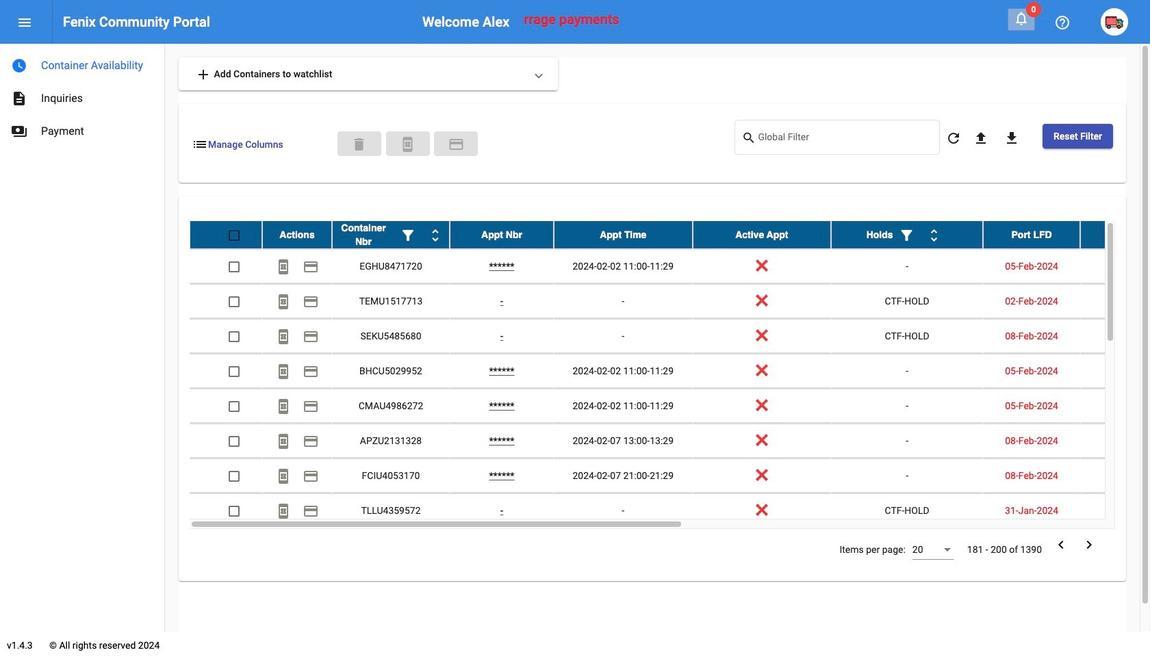 Task type: locate. For each thing, give the bounding box(es) containing it.
7 cell from the top
[[1081, 459, 1151, 493]]

8 column header from the left
[[1081, 221, 1151, 249]]

1 cell from the top
[[1081, 249, 1151, 284]]

6 column header from the left
[[832, 221, 984, 249]]

2 cell from the top
[[1081, 284, 1151, 319]]

6 row from the top
[[190, 389, 1151, 424]]

column header
[[262, 221, 332, 249], [332, 221, 450, 249], [450, 221, 554, 249], [554, 221, 693, 249], [693, 221, 832, 249], [832, 221, 984, 249], [984, 221, 1081, 249], [1081, 221, 1151, 249]]

no color image
[[16, 15, 33, 31], [946, 130, 962, 147], [973, 130, 990, 147], [1004, 130, 1021, 147], [192, 136, 208, 153], [448, 136, 465, 153], [400, 228, 416, 244], [427, 228, 444, 244], [899, 228, 915, 244], [926, 228, 943, 244], [303, 259, 319, 276], [303, 294, 319, 311], [275, 364, 292, 380], [275, 434, 292, 450], [303, 434, 319, 450]]

navigation
[[0, 44, 164, 148]]

3 column header from the left
[[450, 221, 554, 249]]

3 row from the top
[[190, 284, 1151, 319]]

7 row from the top
[[190, 424, 1151, 459]]

3 cell from the top
[[1081, 319, 1151, 353]]

row
[[190, 221, 1151, 249], [190, 249, 1151, 284], [190, 284, 1151, 319], [190, 319, 1151, 354], [190, 354, 1151, 389], [190, 389, 1151, 424], [190, 424, 1151, 459], [190, 459, 1151, 494], [190, 494, 1151, 529]]

1 column header from the left
[[262, 221, 332, 249]]

cell
[[1081, 249, 1151, 284], [1081, 284, 1151, 319], [1081, 319, 1151, 353], [1081, 354, 1151, 388], [1081, 389, 1151, 423], [1081, 424, 1151, 458], [1081, 459, 1151, 493], [1081, 494, 1151, 528]]

no color image
[[1014, 10, 1030, 27], [1055, 15, 1071, 31], [11, 58, 27, 74], [195, 67, 212, 83], [11, 90, 27, 107], [11, 123, 27, 140], [742, 130, 759, 146], [400, 136, 416, 153], [275, 259, 292, 276], [275, 294, 292, 311], [275, 329, 292, 345], [303, 329, 319, 345], [303, 364, 319, 380], [275, 399, 292, 415], [303, 399, 319, 415], [275, 469, 292, 485], [303, 469, 319, 485], [275, 504, 292, 520], [303, 504, 319, 520], [1054, 537, 1070, 554], [1082, 537, 1098, 554]]

2 column header from the left
[[332, 221, 450, 249]]

4 column header from the left
[[554, 221, 693, 249]]

7 column header from the left
[[984, 221, 1081, 249]]

Global Watchlist Filter field
[[759, 134, 933, 145]]

6 cell from the top
[[1081, 424, 1151, 458]]

grid
[[190, 221, 1151, 530]]



Task type: describe. For each thing, give the bounding box(es) containing it.
4 row from the top
[[190, 319, 1151, 354]]

8 cell from the top
[[1081, 494, 1151, 528]]

5 cell from the top
[[1081, 389, 1151, 423]]

2 row from the top
[[190, 249, 1151, 284]]

9 row from the top
[[190, 494, 1151, 529]]

5 row from the top
[[190, 354, 1151, 389]]

4 cell from the top
[[1081, 354, 1151, 388]]

delete image
[[351, 136, 368, 153]]

5 column header from the left
[[693, 221, 832, 249]]

1 row from the top
[[190, 221, 1151, 249]]

8 row from the top
[[190, 459, 1151, 494]]



Task type: vqa. For each thing, say whether or not it's contained in the screenshot.
9th 'cell' from the top of the page
no



